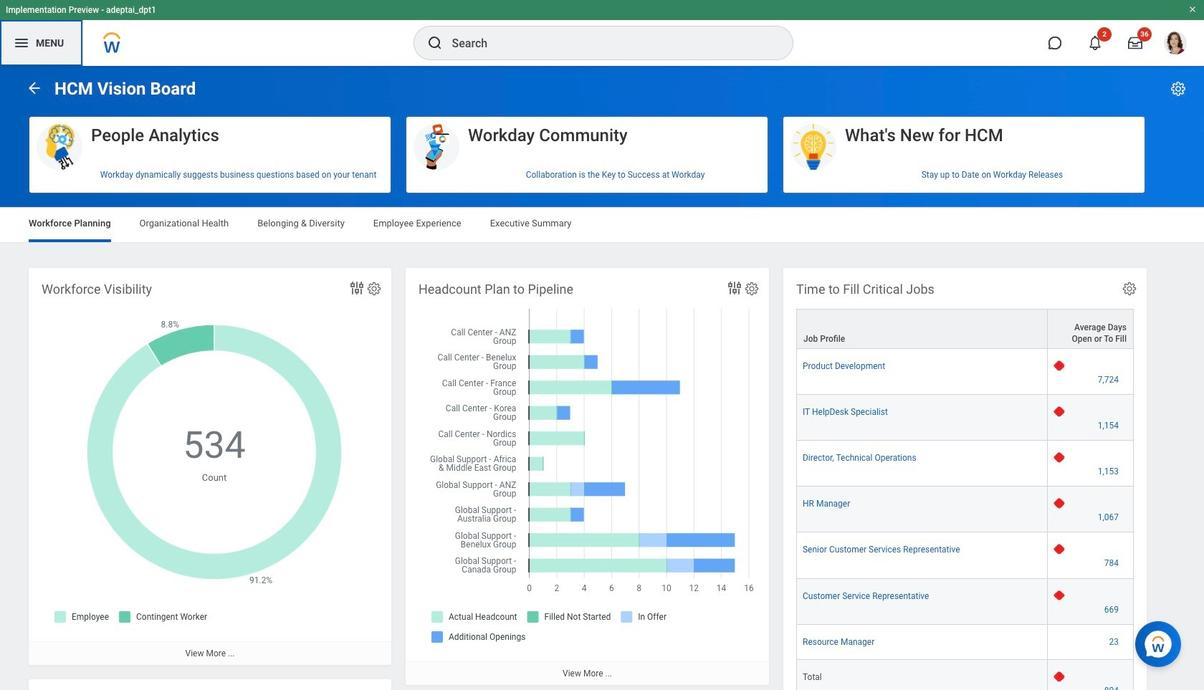 Task type: describe. For each thing, give the bounding box(es) containing it.
configure workforce visibility image
[[366, 281, 382, 297]]

5 row from the top
[[796, 487, 1134, 533]]

inbox large image
[[1128, 36, 1142, 50]]

configure and view chart data image for configure headcount plan to pipeline icon
[[726, 280, 743, 297]]

previous page image
[[26, 79, 43, 96]]

headcount plan to pipeline element
[[406, 268, 769, 685]]

9 row from the top
[[796, 660, 1134, 690]]

Search Workday  search field
[[452, 27, 763, 59]]

7 row from the top
[[796, 579, 1134, 625]]

1 row from the top
[[796, 309, 1134, 349]]

total element
[[803, 669, 822, 682]]

8 row from the top
[[796, 625, 1134, 660]]



Task type: locate. For each thing, give the bounding box(es) containing it.
1 configure and view chart data image from the left
[[348, 280, 366, 297]]

justify image
[[13, 34, 30, 52]]

time to fill critical jobs element
[[783, 268, 1147, 690]]

profile logan mcneil image
[[1164, 32, 1187, 57]]

configure and view chart data image left configure workforce visibility image
[[348, 280, 366, 297]]

configure and view chart data image inside workforce visibility element
[[348, 280, 366, 297]]

search image
[[426, 34, 443, 52]]

configure this page image
[[1170, 80, 1187, 97]]

1 horizontal spatial configure and view chart data image
[[726, 280, 743, 297]]

2 configure and view chart data image from the left
[[726, 280, 743, 297]]

configure and view chart data image left configure headcount plan to pipeline icon
[[726, 280, 743, 297]]

row
[[796, 309, 1134, 349], [796, 349, 1134, 395], [796, 395, 1134, 441], [796, 441, 1134, 487], [796, 487, 1134, 533], [796, 533, 1134, 579], [796, 579, 1134, 625], [796, 625, 1134, 660], [796, 660, 1134, 690]]

notifications large image
[[1088, 36, 1102, 50]]

4 row from the top
[[796, 441, 1134, 487]]

6 row from the top
[[796, 533, 1134, 579]]

configure headcount plan to pipeline image
[[744, 281, 760, 297]]

workforce visibility element
[[29, 268, 391, 665]]

2 row from the top
[[796, 349, 1134, 395]]

close environment banner image
[[1188, 5, 1197, 14]]

turnover by executive group element
[[29, 679, 391, 690]]

0 horizontal spatial configure and view chart data image
[[348, 280, 366, 297]]

banner
[[0, 0, 1204, 66]]

configure and view chart data image for configure workforce visibility image
[[348, 280, 366, 297]]

configure and view chart data image
[[348, 280, 366, 297], [726, 280, 743, 297]]

3 row from the top
[[796, 395, 1134, 441]]

configure and view chart data image inside headcount plan to pipeline element
[[726, 280, 743, 297]]

main content
[[0, 66, 1204, 690]]

tab list
[[14, 208, 1190, 242]]

average days open or to fill image
[[1054, 685, 1127, 690]]



Task type: vqa. For each thing, say whether or not it's contained in the screenshot.
Designs to the middle
no



